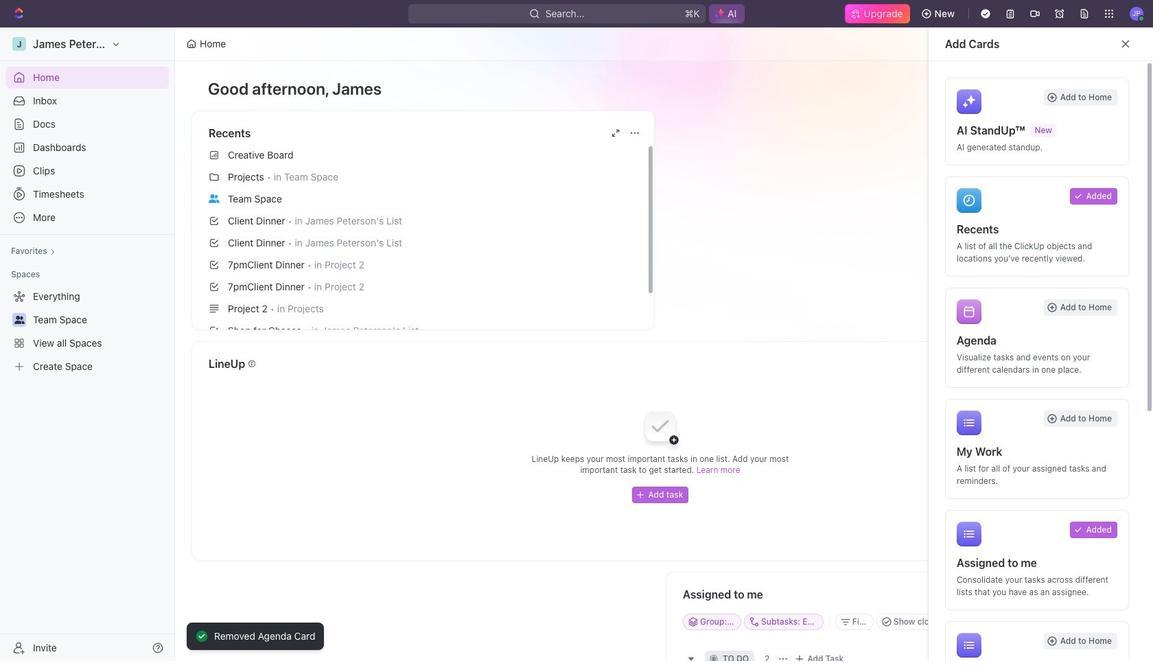 Task type: vqa. For each thing, say whether or not it's contained in the screenshot.
tab list
no



Task type: describe. For each thing, give the bounding box(es) containing it.
user group image inside sidebar navigation
[[14, 316, 24, 324]]

james peterson's workspace, , element
[[12, 37, 26, 51]]

Search tasks... text field
[[956, 612, 1059, 633]]

personal list image
[[957, 633, 982, 658]]

agenda image
[[957, 299, 982, 324]]

0 vertical spatial user group image
[[209, 194, 220, 203]]



Task type: locate. For each thing, give the bounding box(es) containing it.
my work image
[[957, 411, 982, 435]]

ai standup™ image
[[957, 89, 982, 114]]

0 horizontal spatial user group image
[[14, 316, 24, 324]]

tree
[[5, 286, 169, 378]]

user group image
[[209, 194, 220, 203], [14, 316, 24, 324]]

tree inside sidebar navigation
[[5, 286, 169, 378]]

sidebar navigation
[[0, 27, 178, 661]]

1 horizontal spatial user group image
[[209, 194, 220, 203]]

1 vertical spatial user group image
[[14, 316, 24, 324]]

recents image
[[957, 188, 982, 213]]

assigned to me image
[[957, 522, 982, 547]]



